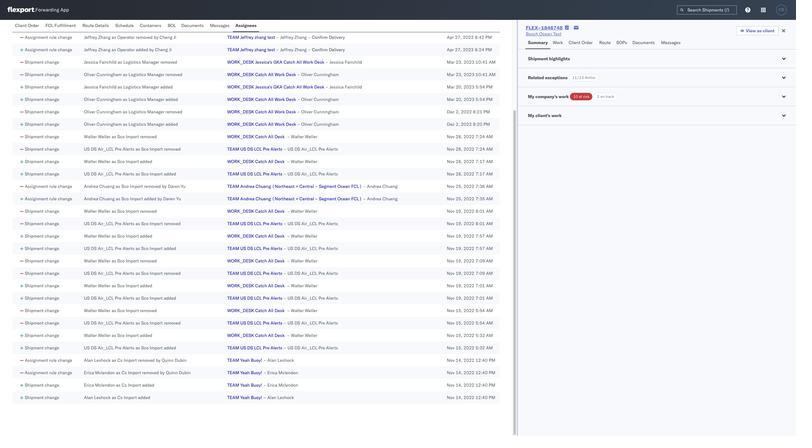 Task type: vqa. For each thing, say whether or not it's contained in the screenshot.


Task type: locate. For each thing, give the bounding box(es) containing it.
4 us ds air_lcl pre alerts as sco import removed from the top
[[84, 321, 181, 326]]

my inside button
[[528, 113, 535, 119]]

0 vertical spatial 7:01
[[476, 283, 485, 289]]

documents up shipment highlights button
[[633, 40, 655, 45]]

11/13
[[573, 75, 584, 80]]

2 work_desk catch all work desk - oliver cunningham from the top
[[227, 97, 339, 102]]

3 walter weller as sco import added from the top
[[84, 283, 152, 289]]

1 8:01 from the top
[[476, 209, 485, 214]]

0 vertical spatial nov 19, 2022 7:01 am
[[447, 283, 493, 289]]

my left the client's
[[528, 113, 535, 119]]

confirm
[[312, 35, 328, 40], [312, 47, 328, 53]]

2 segment from the top
[[319, 196, 336, 202]]

0 horizontal spatial route
[[82, 23, 94, 28]]

4 team us ds lcl pre alerts - us ds air_lcl pre alerts from the top
[[227, 246, 338, 252]]

3 us ds air_lcl pre alerts as sco import removed from the top
[[84, 271, 181, 277]]

flexport. image
[[7, 7, 35, 13]]

0 horizontal spatial messages
[[210, 23, 230, 28]]

1 (northeast from the top
[[272, 184, 295, 189]]

savant right bol button at the top left
[[180, 22, 193, 28]]

1 vertical spatial delivery
[[329, 35, 345, 40]]

oliver cunningham as logistics manager removed
[[84, 72, 182, 77], [84, 109, 182, 115]]

6 assignment from the top
[[25, 371, 48, 376]]

0 vertical spatial oliver cunningham as logistics manager removed
[[84, 72, 182, 77]]

nov 28, 2022 7:17 am for work_desk catch all desk - walter weller
[[447, 159, 493, 165]]

jessica's
[[255, 59, 272, 65], [255, 84, 272, 90]]

1 assignment rule change from the top
[[25, 35, 72, 40]]

dec down dec 2, 2022 8:21 pm
[[447, 122, 455, 127]]

1 nov 28, 2022 7:17 am from the top
[[447, 159, 493, 165]]

1 + from the top
[[296, 184, 299, 189]]

1 7:24 from the top
[[476, 134, 485, 140]]

2 vertical spatial operator
[[117, 47, 135, 53]]

oliver cunningham as logistics manager added
[[84, 97, 178, 102], [84, 122, 178, 127]]

walter weller as sco import added for nov 19, 2022 7:57 am
[[84, 234, 152, 239]]

2, up dec 2, 2022 8:20 pm
[[456, 109, 460, 115]]

schedule
[[115, 23, 134, 28]]

us ds air_lcl pre alerts as sco import removed for nov 19, 2022 8:01 am
[[84, 221, 181, 227]]

6 team us ds lcl pre alerts - us ds air_lcl pre alerts from the top
[[227, 296, 338, 301]]

lcl for nov 19, 2022 8:01 am
[[254, 221, 262, 227]]

test
[[553, 31, 562, 37]]

0 horizontal spatial ji
[[169, 47, 172, 53]]

work inside button
[[552, 113, 562, 119]]

messages left assignees
[[210, 23, 230, 28]]

3 work_desk catch all work desk - oliver cunningham from the top
[[227, 109, 339, 115]]

9 shipment change from the top
[[25, 159, 59, 165]]

1 vertical spatial client
[[569, 40, 581, 45]]

2 vertical spatial ocean
[[338, 196, 350, 202]]

operator down schedule button
[[117, 35, 135, 40]]

1 vertical spatial messages button
[[659, 37, 684, 49]]

15, for us ds air_lcl pre alerts as sco import removed
[[456, 321, 463, 326]]

2 lcl from the top
[[254, 171, 262, 177]]

1 dec from the top
[[447, 109, 455, 115]]

rule for alan leshock as cs import removed by quinn dubin
[[49, 358, 57, 364]]

shipment
[[528, 56, 548, 62], [25, 59, 44, 65], [25, 72, 44, 77], [25, 84, 44, 90], [25, 97, 44, 102], [25, 109, 44, 115], [25, 122, 44, 127], [25, 134, 44, 140], [25, 147, 44, 152], [25, 159, 44, 165], [25, 171, 44, 177], [25, 209, 44, 214], [25, 221, 44, 227], [25, 234, 44, 239], [25, 246, 44, 252], [25, 259, 44, 264], [25, 271, 44, 277], [25, 283, 44, 289], [25, 296, 44, 301], [25, 308, 44, 314], [25, 321, 44, 326], [25, 333, 44, 339], [25, 346, 44, 351], [25, 383, 44, 389], [25, 395, 44, 401]]

documents right bol button at the top left
[[181, 23, 204, 28]]

forwarding app
[[35, 7, 69, 13]]

1 vertical spatial work
[[552, 113, 562, 119]]

0 vertical spatial team yeah buoy! - erica mclendon
[[227, 371, 298, 376]]

0 vertical spatial yu
[[181, 184, 186, 189]]

dubin for alan leshock as cs import removed by quinn dubin
[[175, 358, 187, 364]]

15, for us ds air_lcl pre alerts as sco import added
[[456, 346, 463, 351]]

1 vertical spatial 25,
[[456, 196, 463, 202]]

walter weller as sco import added for nov 15, 2022 5:32 am
[[84, 333, 152, 339]]

route button
[[597, 37, 614, 49]]

1 mar from the top
[[447, 59, 455, 65]]

4 nov 14, 2022 12:40 pm from the top
[[447, 395, 496, 401]]

5:54 for us
[[476, 321, 485, 326]]

23, for work_desk catch all work desk - oliver cunningham
[[456, 72, 463, 77]]

client right work button
[[569, 40, 581, 45]]

20 shipment change from the top
[[25, 321, 59, 326]]

25, up nov 25, 2022 7:35 am
[[456, 184, 463, 189]]

1 27, from the top
[[455, 35, 462, 40]]

yu for andrea chueng as sco import removed by daren yu
[[181, 184, 186, 189]]

1 vertical spatial gka
[[274, 84, 283, 90]]

oliver cunningham as logistics manager removed down jessica fairchild as logistics manager removed
[[84, 72, 182, 77]]

0 vertical spatial team jeffrey zhang test - jeffrey zhang - confirm delivery
[[227, 35, 345, 40]]

8:20
[[473, 122, 483, 127]]

1 20, from the top
[[456, 84, 463, 90]]

sops
[[617, 40, 627, 45]]

dec
[[447, 109, 455, 115], [447, 122, 455, 127]]

0 vertical spatial central
[[300, 184, 314, 189]]

andrea
[[84, 184, 98, 189], [240, 184, 255, 189], [367, 184, 381, 189], [84, 196, 98, 202], [240, 196, 255, 202], [367, 196, 381, 202]]

operator down jeffrey zhang as operator removed by cheng ji
[[117, 47, 135, 53]]

apr down apr 27, 2023 8:42 pm at the right
[[447, 47, 454, 53]]

0 vertical spatial team andrea chueng (northeast + central - segment ocean fcl) - andrea chueng
[[227, 184, 398, 189]]

cheng down the containers button
[[155, 47, 168, 53]]

7:57 for us ds air_lcl pre alerts
[[476, 246, 485, 252]]

0 horizontal spatial omkar
[[84, 22, 97, 28]]

order left fcl
[[28, 23, 39, 28]]

0 vertical spatial segment
[[319, 184, 336, 189]]

savant left schedule at the left
[[98, 22, 112, 28]]

walter weller as sco import removed for nov 15, 2022 5:54 am
[[84, 308, 157, 314]]

2 central from the top
[[300, 196, 314, 202]]

1 horizontal spatial order
[[582, 40, 593, 45]]

ji
[[174, 35, 176, 40], [169, 47, 172, 53]]

3 nov 14, 2022 12:40 pm from the top
[[447, 383, 496, 389]]

27, down apr 27, 2023 8:42 pm at the right
[[455, 47, 462, 53]]

4 work_desk catch all desk - walter weller from the top
[[227, 234, 318, 239]]

work for my client's work
[[552, 113, 562, 119]]

1 vertical spatial route
[[600, 40, 611, 45]]

1 vertical spatial 23,
[[456, 72, 463, 77]]

0 vertical spatial nov 28, 2022 7:17 am
[[447, 159, 493, 165]]

12 work_desk from the top
[[227, 283, 254, 289]]

18 nov from the top
[[447, 346, 455, 351]]

6 shipment change from the top
[[25, 122, 59, 127]]

0 vertical spatial (northeast
[[272, 184, 295, 189]]

12 shipment change from the top
[[25, 221, 59, 227]]

28, for us ds air_lcl pre alerts as sco import added
[[456, 171, 463, 177]]

3 mar from the top
[[447, 84, 455, 90]]

dec for dec 2, 2022 8:20 pm
[[447, 122, 455, 127]]

1 vertical spatial nov 28, 2022 7:17 am
[[447, 171, 493, 177]]

oliver
[[84, 72, 96, 77], [301, 72, 313, 77], [84, 97, 96, 102], [301, 97, 313, 102], [84, 109, 96, 115], [301, 109, 313, 115], [84, 122, 96, 127], [301, 122, 313, 127]]

0 vertical spatial +
[[296, 184, 299, 189]]

1 vertical spatial zhang
[[255, 47, 266, 53]]

0 horizontal spatial messages button
[[208, 20, 233, 32]]

buoy! for alan leshock as cs import added
[[251, 395, 262, 401]]

1 horizontal spatial documents button
[[630, 37, 659, 49]]

3 12:40 from the top
[[476, 383, 488, 389]]

yu
[[181, 184, 186, 189], [176, 196, 181, 202]]

work_desk catch all desk - walter weller for nov 19, 2022 7:57 am
[[227, 234, 318, 239]]

6 lcl from the top
[[254, 296, 262, 301]]

1 vertical spatial 7:24
[[476, 147, 485, 152]]

7:17
[[476, 159, 485, 165], [476, 171, 485, 177]]

2, for dec 2, 2022 8:20 pm
[[456, 122, 460, 127]]

work_desk jessica's gka catch all work desk - jessica fairchild
[[227, 59, 362, 65], [227, 84, 362, 90]]

0 horizontal spatial documents button
[[179, 20, 208, 32]]

us ds air_lcl pre alerts as sco import added for nov 19, 2022 7:01 am
[[84, 296, 176, 301]]

2 us ds air_lcl pre alerts as sco import added from the top
[[84, 246, 176, 252]]

+
[[296, 184, 299, 189], [296, 196, 299, 202]]

3 14, from the top
[[456, 383, 463, 389]]

1 vertical spatial apr
[[447, 47, 454, 53]]

nov 19, 2022 8:01 am for work_desk catch all desk - walter weller
[[447, 209, 493, 214]]

4 rule from the top
[[49, 196, 57, 202]]

6 rule from the top
[[49, 371, 57, 376]]

7:01
[[476, 283, 485, 289], [476, 296, 485, 301]]

1 fcl) from the top
[[351, 184, 362, 189]]

4 14, from the top
[[456, 395, 463, 401]]

cs up erica mclendon as cs import added on the left of page
[[122, 371, 127, 376]]

2 7:17 from the top
[[476, 171, 485, 177]]

1 nov 15, 2022 5:32 am from the top
[[447, 333, 493, 339]]

19,
[[456, 209, 463, 214], [456, 221, 463, 227], [456, 234, 463, 239], [456, 246, 463, 252], [456, 259, 463, 264], [456, 271, 463, 277], [456, 283, 463, 289], [456, 296, 463, 301]]

4 mar from the top
[[447, 97, 455, 102]]

1 horizontal spatial route
[[600, 40, 611, 45]]

ocean
[[540, 31, 552, 37], [338, 184, 350, 189], [338, 196, 350, 202]]

andrea chueng as sco import removed by daren yu
[[84, 184, 186, 189]]

10:41
[[476, 59, 488, 65], [476, 72, 488, 77]]

erica mclendon as cs import removed by quinn dubin
[[84, 371, 191, 376]]

2 vertical spatial delivery
[[329, 47, 345, 53]]

forwarding
[[35, 7, 59, 13]]

route left sops
[[600, 40, 611, 45]]

0 vertical spatial gka
[[274, 59, 283, 65]]

oliver cunningham as logistics manager removed down jessica fairchild as logistics manager added
[[84, 109, 182, 115]]

0 vertical spatial test
[[268, 35, 275, 40]]

1 vertical spatial yu
[[176, 196, 181, 202]]

client for the bottom 'client order' button
[[569, 40, 581, 45]]

1 vertical spatial nov 15, 2022 5:32 am
[[447, 346, 493, 351]]

route inside route details button
[[82, 23, 94, 28]]

work_desk catch all work desk - oliver cunningham for dec 2, 2022 8:20 pm
[[227, 122, 339, 127]]

27, for apr 27, 2023 8:24 pm
[[455, 47, 462, 53]]

client order button up highlights
[[566, 37, 597, 49]]

client order down flexport. image at the top of page
[[15, 23, 39, 28]]

0 vertical spatial mar 23, 2023 10:41 am
[[447, 59, 496, 65]]

0 vertical spatial messages button
[[208, 20, 233, 32]]

nov 15, 2022 5:54 am for work_desk catch all desk - walter weller
[[447, 308, 493, 314]]

2 25, from the top
[[456, 196, 463, 202]]

nov 25, 2022 7:36 am
[[447, 184, 493, 189]]

1 horizontal spatial client order button
[[566, 37, 597, 49]]

segment
[[319, 184, 336, 189], [319, 196, 336, 202]]

4 yeah from the top
[[240, 395, 250, 401]]

2023 for jeffrey zhang as operator removed by cheng ji
[[463, 35, 474, 40]]

2023
[[463, 35, 474, 40], [463, 47, 474, 53], [464, 59, 475, 65], [464, 72, 475, 77], [464, 84, 475, 90], [464, 97, 475, 102]]

dec up dec 2, 2022 8:20 pm
[[447, 109, 455, 115]]

27, up apr 27, 2023 8:24 pm
[[455, 35, 462, 40]]

oliver cunningham as logistics manager added for mar 20, 2023 5:54 pm
[[84, 97, 178, 102]]

route left details
[[82, 23, 94, 28]]

nov 14, 2022 12:40 pm for erica mclendon as cs import removed by quinn dubin
[[447, 371, 496, 376]]

central for andrea chueng as sco import added by daren yu
[[300, 196, 314, 202]]

work left 10
[[559, 94, 569, 100]]

1 vertical spatial segment
[[319, 196, 336, 202]]

(northeast for andrea chueng as sco import added by daren yu
[[272, 196, 295, 202]]

8 team from the top
[[227, 246, 239, 252]]

2, down dec 2, 2022 8:21 pm
[[456, 122, 460, 127]]

11 nov from the top
[[447, 259, 455, 264]]

team yeah buoy! - erica mclendon
[[227, 371, 298, 376], [227, 383, 298, 389]]

5 team us ds lcl pre alerts - us ds air_lcl pre alerts from the top
[[227, 271, 338, 277]]

oliver cunningham as logistics manager removed for mar 23, 2023 10:41 am
[[84, 72, 182, 77]]

assignment for jeffrey zhang as operator added by cheng ji
[[25, 47, 48, 53]]

jessica
[[84, 59, 98, 65], [330, 59, 344, 65], [84, 84, 98, 90], [330, 84, 344, 90]]

1 vertical spatial jessica's
[[255, 84, 272, 90]]

1 horizontal spatial ji
[[174, 35, 176, 40]]

0 vertical spatial apr
[[447, 35, 454, 40]]

1 vertical spatial nov 28, 2022 7:24 am
[[447, 147, 493, 152]]

2 nov 19, 2022 7:01 am from the top
[[447, 296, 493, 301]]

0 vertical spatial nov 15, 2022 5:54 am
[[447, 308, 493, 314]]

1 vertical spatial ji
[[169, 47, 172, 53]]

apr
[[447, 35, 454, 40], [447, 47, 454, 53]]

confirm for apr 27, 2023 8:24 pm
[[312, 47, 328, 53]]

8:01 for us ds air_lcl pre alerts
[[476, 221, 485, 227]]

0 horizontal spatial client order
[[15, 23, 39, 28]]

1 team us ds lcl pre alerts - us ds air_lcl pre alerts from the top
[[227, 147, 338, 152]]

1 vertical spatial documents
[[633, 40, 655, 45]]

buoy! for alan leshock as cs import removed by quinn dubin
[[251, 358, 262, 364]]

gka
[[274, 59, 283, 65], [274, 84, 283, 90]]

nov 19, 2022 7:01 am for team us ds lcl pre alerts - us ds air_lcl pre alerts
[[447, 296, 493, 301]]

route inside route 'button'
[[600, 40, 611, 45]]

1 zhang from the top
[[255, 35, 266, 40]]

2 27, from the top
[[455, 47, 462, 53]]

0 vertical spatial client order button
[[12, 20, 43, 32]]

delivery for jeffrey zhang as operator removed by cheng ji
[[329, 35, 345, 40]]

sco
[[117, 134, 125, 140], [141, 147, 149, 152], [117, 159, 125, 165], [141, 171, 149, 177], [121, 184, 129, 189], [121, 196, 129, 202], [117, 209, 125, 214], [141, 221, 149, 227], [117, 234, 125, 239], [141, 246, 149, 252], [117, 259, 125, 264], [141, 271, 149, 277], [117, 283, 125, 289], [141, 296, 149, 301], [117, 308, 125, 314], [141, 321, 149, 326], [117, 333, 125, 339], [141, 346, 149, 351]]

messages button up shipment highlights button
[[659, 37, 684, 49]]

change
[[58, 35, 72, 40], [58, 47, 72, 53], [45, 59, 59, 65], [45, 72, 59, 77], [45, 84, 59, 90], [45, 97, 59, 102], [45, 109, 59, 115], [45, 122, 59, 127], [45, 134, 59, 140], [45, 147, 59, 152], [45, 159, 59, 165], [45, 171, 59, 177], [58, 184, 72, 189], [58, 196, 72, 202], [45, 209, 59, 214], [45, 221, 59, 227], [45, 234, 59, 239], [45, 246, 59, 252], [45, 259, 59, 264], [45, 271, 59, 277], [45, 283, 59, 289], [45, 296, 59, 301], [45, 308, 59, 314], [45, 321, 59, 326], [45, 333, 59, 339], [45, 346, 59, 351], [58, 358, 72, 364], [58, 371, 72, 376], [45, 383, 59, 389], [45, 395, 59, 401]]

25, down nov 25, 2022 7:36 am
[[456, 196, 463, 202]]

test for jeffrey zhang as operator removed by cheng ji
[[268, 35, 275, 40]]

ocean for nov 25, 2022 7:36 am
[[338, 184, 350, 189]]

1 23, from the top
[[456, 59, 463, 65]]

10:41 for oliver cunningham
[[476, 72, 488, 77]]

all for nov 19, 2022 7:09 am
[[268, 259, 274, 264]]

0 horizontal spatial order
[[28, 23, 39, 28]]

catch for nov 15, 2022 5:32 am
[[255, 333, 267, 339]]

walter weller as sco import removed for nov 28, 2022 7:24 am
[[84, 134, 157, 140]]

0 vertical spatial documents button
[[179, 20, 208, 32]]

cs down erica mclendon as cs import added on the left of page
[[117, 395, 123, 401]]

6 19, from the top
[[456, 271, 463, 277]]

team us ds lcl pre alerts - us ds air_lcl pre alerts for nov 19, 2022 7:57 am
[[227, 246, 338, 252]]

assignment rule change for jeffrey zhang as operator added by cheng ji
[[25, 47, 72, 53]]

8:21
[[473, 109, 483, 115]]

2 10:41 from the top
[[476, 72, 488, 77]]

assignment rule change
[[25, 35, 72, 40], [25, 47, 72, 53], [25, 184, 72, 189], [25, 196, 72, 202], [25, 358, 72, 364], [25, 371, 72, 376]]

25, for nov 25, 2022 7:35 am
[[456, 196, 463, 202]]

order left route 'button'
[[582, 40, 593, 45]]

2 team us ds lcl pre alerts - us ds air_lcl pre alerts from the top
[[227, 171, 338, 177]]

2 nov 28, 2022 7:24 am from the top
[[447, 147, 493, 152]]

5:32
[[476, 333, 485, 339], [476, 346, 485, 351]]

1 vertical spatial dubin
[[179, 371, 191, 376]]

fcl)
[[351, 184, 362, 189], [351, 196, 362, 202]]

0 vertical spatial 23,
[[456, 59, 463, 65]]

1 vertical spatial 2,
[[456, 122, 460, 127]]

work right the client's
[[552, 113, 562, 119]]

1 horizontal spatial omkar
[[165, 22, 179, 28]]

0 horizontal spatial client order button
[[12, 20, 43, 32]]

2 5:32 from the top
[[476, 346, 485, 351]]

15,
[[456, 308, 463, 314], [456, 321, 463, 326], [456, 333, 463, 339], [456, 346, 463, 351]]

mar 20, 2023 5:54 pm
[[447, 84, 493, 90], [447, 97, 493, 102]]

work button
[[551, 37, 566, 49]]

jeffrey
[[84, 35, 97, 40], [240, 35, 254, 40], [280, 35, 293, 40], [84, 47, 97, 53], [240, 47, 254, 53], [280, 47, 293, 53]]

0 vertical spatial 10:41
[[476, 59, 488, 65]]

1 vertical spatial dec
[[447, 122, 455, 127]]

delivery
[[227, 22, 243, 28], [329, 35, 345, 40], [329, 47, 345, 53]]

22 shipment change from the top
[[25, 346, 59, 351]]

1 vertical spatial mar 23, 2023 10:41 am
[[447, 72, 496, 77]]

0 vertical spatial dubin
[[175, 358, 187, 364]]

2 zhang from the top
[[255, 47, 266, 53]]

reassigned
[[137, 22, 158, 28]]

quinn for erica mclendon as cs import removed by quinn dubin
[[166, 371, 178, 376]]

3 assignment rule change from the top
[[25, 184, 72, 189]]

pre
[[115, 147, 121, 152], [263, 147, 270, 152], [319, 147, 325, 152], [115, 171, 121, 177], [263, 171, 270, 177], [319, 171, 325, 177], [115, 221, 121, 227], [263, 221, 270, 227], [319, 221, 325, 227], [115, 246, 121, 252], [263, 246, 270, 252], [319, 246, 325, 252], [115, 271, 121, 277], [263, 271, 270, 277], [319, 271, 325, 277], [115, 296, 121, 301], [263, 296, 270, 301], [319, 296, 325, 301], [115, 321, 121, 326], [263, 321, 270, 326], [319, 321, 325, 326], [115, 346, 121, 351], [263, 346, 270, 351], [319, 346, 325, 351]]

cs up alan leshock as cs import added
[[122, 383, 127, 389]]

7:57
[[476, 234, 485, 239], [476, 246, 485, 252]]

walter weller as sco import removed for nov 19, 2022 8:01 am
[[84, 209, 157, 214]]

alan leshock as cs import added
[[84, 395, 150, 401]]

operator up jeffrey zhang as operator removed by cheng ji
[[118, 22, 136, 28]]

messages button left assignees
[[208, 20, 233, 32]]

1 vertical spatial confirm
[[312, 47, 328, 53]]

1 vertical spatial 5:32
[[476, 346, 485, 351]]

catch for nov 19, 2022 7:01 am
[[255, 283, 267, 289]]

zhang for jeffrey zhang as operator removed by cheng ji
[[255, 35, 266, 40]]

cs up erica mclendon as cs import removed by quinn dubin
[[117, 358, 123, 364]]

1 buoy! from the top
[[251, 358, 262, 364]]

27,
[[455, 35, 462, 40], [455, 47, 462, 53]]

0 vertical spatial jessica's
[[255, 59, 272, 65]]

client
[[15, 23, 27, 28], [569, 40, 581, 45]]

7 19, from the top
[[456, 283, 463, 289]]

dec for dec 2, 2022 8:21 pm
[[447, 109, 455, 115]]

1 horizontal spatial messages
[[661, 40, 681, 45]]

12:40 for erica mclendon as cs import added
[[476, 383, 488, 389]]

7 work_desk from the top
[[227, 134, 254, 140]]

1 28, from the top
[[456, 134, 463, 140]]

nov 28, 2022 7:17 am for team us ds lcl pre alerts - us ds air_lcl pre alerts
[[447, 171, 493, 177]]

quinn for alan leshock as cs import removed by quinn dubin
[[162, 358, 174, 364]]

12:40 for alan leshock as cs import removed by quinn dubin
[[476, 358, 488, 364]]

mar 20, 2023 5:54 pm for work_desk jessica's gka catch all work desk - jessica fairchild
[[447, 84, 493, 90]]

am
[[489, 59, 496, 65], [489, 72, 496, 77], [486, 134, 493, 140], [486, 147, 493, 152], [486, 159, 493, 165], [486, 171, 493, 177], [486, 184, 493, 189], [486, 196, 493, 202], [486, 209, 493, 214], [486, 221, 493, 227], [486, 234, 493, 239], [486, 246, 493, 252], [486, 259, 493, 264], [486, 271, 493, 277], [486, 283, 493, 289], [486, 296, 493, 301], [486, 308, 493, 314], [486, 321, 493, 326], [486, 333, 493, 339], [486, 346, 493, 351]]

1 nov 28, 2022 7:24 am from the top
[[447, 134, 493, 140]]

apr for apr 27, 2023 8:24 pm
[[447, 47, 454, 53]]

3 nov from the top
[[447, 159, 455, 165]]

15, for walter weller as sco import removed
[[456, 308, 463, 314]]

andrea chueng as sco import added by daren yu
[[84, 196, 181, 202]]

delivery coordination(2)
[[227, 22, 278, 28]]

1 vertical spatial order
[[582, 40, 593, 45]]

1 vertical spatial mar 20, 2023 5:54 pm
[[447, 97, 493, 102]]

zhang
[[255, 35, 266, 40], [255, 47, 266, 53]]

0 horizontal spatial savant
[[98, 22, 112, 28]]

0 vertical spatial nov 28, 2022 7:24 am
[[447, 134, 493, 140]]

17 nov from the top
[[447, 333, 455, 339]]

route
[[82, 23, 94, 28], [600, 40, 611, 45]]

omkar right the containers button
[[165, 22, 179, 28]]

work inside button
[[553, 40, 563, 45]]

yeah for erica mclendon as cs import added
[[240, 383, 250, 389]]

1 horizontal spatial documents
[[633, 40, 655, 45]]

7:01 for walter weller
[[476, 283, 485, 289]]

apr up apr 27, 2023 8:24 pm
[[447, 35, 454, 40]]

1 central from the top
[[300, 184, 314, 189]]

assignment rule change for andrea chueng as sco import added by daren yu
[[25, 196, 72, 202]]

0 vertical spatial 2,
[[456, 109, 460, 115]]

cheng
[[160, 35, 172, 40], [155, 47, 168, 53]]

3 yeah from the top
[[240, 383, 250, 389]]

0 vertical spatial nov 15, 2022 5:32 am
[[447, 333, 493, 339]]

13 nov from the top
[[447, 283, 455, 289]]

0 vertical spatial client
[[15, 23, 27, 28]]

1 jessica's from the top
[[255, 59, 272, 65]]

1 vertical spatial 7:09
[[476, 271, 485, 277]]

3 team us ds lcl pre alerts - us ds air_lcl pre alerts from the top
[[227, 221, 338, 227]]

test for jeffrey zhang as operator added by cheng ji
[[268, 47, 275, 53]]

0 vertical spatial 7:09
[[476, 259, 485, 264]]

0 vertical spatial nov 19, 2022 7:09 am
[[447, 259, 493, 264]]

8:01 for walter weller
[[476, 209, 485, 214]]

documents button right the bol
[[179, 20, 208, 32]]

2 team andrea chueng (northeast + central - segment ocean fcl) - andrea chueng from the top
[[227, 196, 398, 202]]

1 us ds air_lcl pre alerts as sco import removed from the top
[[84, 147, 181, 152]]

messages up shipment highlights button
[[661, 40, 681, 45]]

nov 19, 2022 7:57 am for team us ds lcl pre alerts - us ds air_lcl pre alerts
[[447, 246, 493, 252]]

0 vertical spatial operator
[[118, 22, 136, 28]]

catch for nov 19, 2022 8:01 am
[[255, 209, 267, 214]]

related
[[528, 75, 544, 81]]

0 vertical spatial 7:17
[[476, 159, 485, 165]]

chueng
[[99, 184, 115, 189], [256, 184, 271, 189], [383, 184, 398, 189], [99, 196, 115, 202], [256, 196, 271, 202], [383, 196, 398, 202]]

daren
[[168, 184, 180, 189], [163, 196, 175, 202]]

cs
[[117, 358, 123, 364], [122, 371, 127, 376], [122, 383, 127, 389], [117, 395, 123, 401]]

0 vertical spatial client order
[[15, 23, 39, 28]]

2 my from the top
[[528, 113, 535, 119]]

work_desk catch all desk - walter weller
[[227, 134, 318, 140], [227, 159, 318, 165], [227, 209, 318, 214], [227, 234, 318, 239], [227, 259, 318, 264], [227, 283, 318, 289], [227, 308, 318, 314], [227, 333, 318, 339]]

nov 28, 2022 7:24 am for work_desk catch all desk - walter weller
[[447, 134, 493, 140]]

1 vertical spatial team andrea chueng (northeast + central - segment ocean fcl) - andrea chueng
[[227, 196, 398, 202]]

team us ds lcl pre alerts - us ds air_lcl pre alerts for nov 15, 2022 5:54 am
[[227, 321, 338, 326]]

20,
[[456, 84, 463, 90], [456, 97, 463, 102]]

air_lcl
[[98, 147, 114, 152], [302, 147, 318, 152], [98, 171, 114, 177], [302, 171, 318, 177], [98, 221, 114, 227], [302, 221, 318, 227], [98, 246, 114, 252], [302, 246, 318, 252], [98, 271, 114, 277], [302, 271, 318, 277], [98, 296, 114, 301], [302, 296, 318, 301], [98, 321, 114, 326], [302, 321, 318, 326], [98, 346, 114, 351], [302, 346, 318, 351]]

mar 23, 2023 10:41 am
[[447, 59, 496, 65], [447, 72, 496, 77]]

1 vertical spatial oliver cunningham as logistics manager added
[[84, 122, 178, 127]]

1 nov 19, 2022 7:01 am from the top
[[447, 283, 493, 289]]

1 confirm from the top
[[312, 35, 328, 40]]

1 vertical spatial my
[[528, 113, 535, 119]]

os
[[779, 7, 785, 12]]

messages button
[[208, 20, 233, 32], [659, 37, 684, 49]]

team yeah buoy! - alan leshock for alan leshock as cs import added
[[227, 395, 294, 401]]

Search Shipments (/) text field
[[677, 5, 737, 15]]

4 buoy! from the top
[[251, 395, 262, 401]]

work_desk catch all work desk - oliver cunningham
[[227, 72, 339, 77], [227, 97, 339, 102], [227, 109, 339, 115], [227, 122, 339, 127]]

omkar right fulfillment
[[84, 22, 97, 28]]

team us ds lcl pre alerts - us ds air_lcl pre alerts for nov 19, 2022 7:01 am
[[227, 296, 338, 301]]

client order right work button
[[569, 40, 593, 45]]

9 team from the top
[[227, 271, 239, 277]]

client order button
[[12, 20, 43, 32], [566, 37, 597, 49]]

1 walter weller as sco import removed from the top
[[84, 134, 157, 140]]

2 walter weller as sco import added from the top
[[84, 234, 152, 239]]

4 assignment from the top
[[25, 196, 48, 202]]

5 assignment from the top
[[25, 358, 48, 364]]

segment for nov 25, 2022 7:35 am
[[319, 196, 336, 202]]

1 vertical spatial +
[[296, 196, 299, 202]]

messages
[[210, 23, 230, 28], [661, 40, 681, 45]]

0 vertical spatial nov 19, 2022 8:01 am
[[447, 209, 493, 214]]

nov 19, 2022 7:57 am for work_desk catch all desk - walter weller
[[447, 234, 493, 239]]

0 vertical spatial nov 19, 2022 7:57 am
[[447, 234, 493, 239]]

leshock
[[94, 358, 111, 364], [278, 358, 294, 364], [94, 395, 111, 401], [278, 395, 294, 401]]

route details
[[82, 23, 109, 28]]

yeah
[[240, 358, 250, 364], [240, 371, 250, 376], [240, 383, 250, 389], [240, 395, 250, 401]]

all for dec 2, 2022 8:21 pm
[[268, 109, 274, 115]]

client order button down flexport. image at the top of page
[[12, 20, 43, 32]]

1 7:17 from the top
[[476, 159, 485, 165]]

0 horizontal spatial documents
[[181, 23, 204, 28]]

cheng down bol button at the top left
[[160, 35, 172, 40]]

2 nov 19, 2022 7:09 am from the top
[[447, 271, 493, 277]]

active
[[585, 75, 596, 80]]

0 vertical spatial my
[[528, 94, 535, 100]]

0 vertical spatial 27,
[[455, 35, 462, 40]]

my left company's
[[528, 94, 535, 100]]

1 7:57 from the top
[[476, 234, 485, 239]]

work_desk catch all work desk - oliver cunningham for mar 20, 2023 5:54 pm
[[227, 97, 339, 102]]

0 vertical spatial 5:32
[[476, 333, 485, 339]]

fcl fulfillment button
[[43, 20, 80, 32]]

0 vertical spatial 7:57
[[476, 234, 485, 239]]

8 lcl from the top
[[254, 346, 262, 351]]

0 vertical spatial mar 20, 2023 5:54 pm
[[447, 84, 493, 90]]

1 vertical spatial 8:01
[[476, 221, 485, 227]]

0 vertical spatial daren
[[168, 184, 180, 189]]

nov 28, 2022 7:24 am
[[447, 134, 493, 140], [447, 147, 493, 152]]

client down flexport. image at the top of page
[[15, 23, 27, 28]]

team yeah buoy! - erica mclendon for erica mclendon as cs import added
[[227, 383, 298, 389]]

8:01
[[476, 209, 485, 214], [476, 221, 485, 227]]

0 vertical spatial oliver cunningham as logistics manager added
[[84, 97, 178, 102]]

1 vertical spatial central
[[300, 196, 314, 202]]

28, for walter weller as sco import added
[[456, 159, 463, 165]]

documents button up shipment highlights button
[[630, 37, 659, 49]]

+ for andrea chueng as sco import removed by daren yu
[[296, 184, 299, 189]]

10:41 for jessica fairchild
[[476, 59, 488, 65]]



Task type: describe. For each thing, give the bounding box(es) containing it.
14 work_desk from the top
[[227, 333, 254, 339]]

gka for jessica fairchild as logistics manager added
[[274, 84, 283, 90]]

fulfillment
[[55, 23, 76, 28]]

6 work_desk from the top
[[227, 122, 254, 127]]

catch for dec 2, 2022 8:20 pm
[[255, 122, 267, 127]]

19 nov from the top
[[447, 358, 455, 364]]

erica mclendon as cs import added
[[84, 383, 154, 389]]

12:40 for erica mclendon as cs import removed by quinn dubin
[[476, 371, 488, 376]]

team jeffrey zhang test - jeffrey zhang - confirm delivery for jeffrey zhang as operator added by cheng ji
[[227, 47, 345, 53]]

containers
[[140, 23, 161, 28]]

lcl for nov 15, 2022 5:54 am
[[254, 321, 262, 326]]

10 work_desk from the top
[[227, 234, 254, 239]]

omkar savant as operator reassigned by omkar savant
[[84, 22, 193, 28]]

shipment inside button
[[528, 56, 548, 62]]

us ds air_lcl pre alerts as sco import added for nov 19, 2022 7:57 am
[[84, 246, 176, 252]]

13 shipment change from the top
[[25, 234, 59, 239]]

ocean inside 'bosch ocean test' link
[[540, 31, 552, 37]]

6 nov from the top
[[447, 196, 455, 202]]

bosch
[[526, 31, 538, 37]]

1 omkar from the left
[[84, 22, 97, 28]]

5 19, from the top
[[456, 259, 463, 264]]

4 19, from the top
[[456, 246, 463, 252]]

ji for jeffrey zhang as operator removed by cheng ji
[[174, 35, 176, 40]]

18 shipment change from the top
[[25, 296, 59, 301]]

alan leshock as cs import removed by quinn dubin
[[84, 358, 187, 364]]

2 omkar from the left
[[165, 22, 179, 28]]

6 team from the top
[[227, 196, 239, 202]]

nov 19, 2022 8:01 am for team us ds lcl pre alerts - us ds air_lcl pre alerts
[[447, 221, 493, 227]]

team yeah buoy! - alan leshock for alan leshock as cs import removed by quinn dubin
[[227, 358, 294, 364]]

rule for andrea chueng as sco import added by daren yu
[[49, 196, 57, 202]]

operator for removed
[[117, 35, 135, 40]]

team us ds lcl pre alerts - us ds air_lcl pre alerts for nov 15, 2022 5:32 am
[[227, 346, 338, 351]]

11 work_desk from the top
[[227, 259, 254, 264]]

3 5:54 from the top
[[476, 308, 485, 314]]

assignment rule change for alan leshock as cs import removed by quinn dubin
[[25, 358, 72, 364]]

1 nov from the top
[[447, 134, 455, 140]]

12 nov from the top
[[447, 271, 455, 277]]

route for route
[[600, 40, 611, 45]]

catch for nov 15, 2022 5:54 am
[[255, 308, 267, 314]]

16 team from the top
[[227, 395, 239, 401]]

bol
[[168, 23, 176, 28]]

all for dec 2, 2022 8:20 pm
[[268, 122, 274, 127]]

nov 15, 2022 5:54 am for team us ds lcl pre alerts - us ds air_lcl pre alerts
[[447, 321, 493, 326]]

team us ds lcl pre alerts - us ds air_lcl pre alerts for nov 28, 2022 7:24 am
[[227, 147, 338, 152]]

view as client
[[746, 28, 775, 34]]

11 team from the top
[[227, 321, 239, 326]]

21 nov from the top
[[447, 383, 455, 389]]

3 team from the top
[[227, 147, 239, 152]]

7 nov from the top
[[447, 209, 455, 214]]

11/13 active
[[573, 75, 596, 80]]

related exceptions
[[528, 75, 568, 81]]

highlights
[[549, 56, 570, 62]]

all for nov 28, 2022 7:17 am
[[268, 159, 274, 165]]

work_desk catch all desk - walter weller for nov 28, 2022 7:24 am
[[227, 134, 318, 140]]

15 nov from the top
[[447, 308, 455, 314]]

28, for walter weller as sco import removed
[[456, 134, 463, 140]]

mar for oliver cunningham as logistics manager added
[[447, 97, 455, 102]]

team yeah buoy! - erica mclendon for erica mclendon as cs import removed by quinn dubin
[[227, 371, 298, 376]]

11 shipment change from the top
[[25, 209, 59, 214]]

forwarding app link
[[7, 7, 69, 13]]

12:40 for alan leshock as cs import added
[[476, 395, 488, 401]]

lcl for nov 28, 2022 7:17 am
[[254, 171, 262, 177]]

7:09 for walter weller
[[476, 259, 485, 264]]

apr 27, 2023 8:42 pm
[[447, 35, 492, 40]]

buoy! for erica mclendon as cs import removed by quinn dubin
[[251, 371, 262, 376]]

client's
[[536, 113, 551, 119]]

7 team from the top
[[227, 221, 239, 227]]

apr 27, 2023 8:24 pm
[[447, 47, 492, 53]]

oliver cunningham as logistics manager added for dec 2, 2022 8:20 pm
[[84, 122, 178, 127]]

company's
[[536, 94, 558, 100]]

2 savant from the left
[[180, 22, 193, 28]]

bol button
[[165, 20, 179, 32]]

assignees button
[[233, 20, 259, 32]]

assignees
[[235, 23, 257, 28]]

2 team from the top
[[227, 47, 239, 53]]

my client's work button
[[518, 106, 796, 125]]

7 shipment change from the top
[[25, 134, 59, 140]]

assignment for andrea chueng as sco import added by daren yu
[[25, 196, 48, 202]]

all for nov 19, 2022 8:01 am
[[268, 209, 274, 214]]

lcl for nov 28, 2022 7:24 am
[[254, 147, 262, 152]]

nov 25, 2022 7:35 am
[[447, 196, 493, 202]]

walter weller as sco import added for nov 28, 2022 7:17 am
[[84, 159, 152, 165]]

team jeffrey zhang test - jeffrey zhang - confirm delivery for jeffrey zhang as operator removed by cheng ji
[[227, 35, 345, 40]]

assignment for alan leshock as cs import removed by quinn dubin
[[25, 358, 48, 364]]

15 team from the top
[[227, 383, 239, 389]]

+ for andrea chueng as sco import added by daren yu
[[296, 196, 299, 202]]

23 shipment change from the top
[[25, 383, 59, 389]]

14 nov from the top
[[447, 296, 455, 301]]

17 shipment change from the top
[[25, 283, 59, 289]]

9 nov from the top
[[447, 234, 455, 239]]

22 nov from the top
[[447, 395, 455, 401]]

segment for nov 25, 2022 7:36 am
[[319, 184, 336, 189]]

jessica fairchild as logistics manager removed
[[84, 59, 177, 65]]

2023 for oliver cunningham as logistics manager added
[[464, 97, 475, 102]]

us ds air_lcl pre alerts as sco import removed for nov 28, 2022 7:24 am
[[84, 147, 181, 152]]

0 vertical spatial order
[[28, 23, 39, 28]]

7:01 for us ds air_lcl pre alerts
[[476, 296, 485, 301]]

dec 2, 2022 8:20 pm
[[447, 122, 490, 127]]

7:17 for us ds air_lcl pre alerts
[[476, 171, 485, 177]]

1 work_desk from the top
[[227, 59, 254, 65]]

bosch ocean test link
[[526, 31, 562, 37]]

shipment highlights
[[528, 56, 570, 62]]

containers button
[[137, 20, 165, 32]]

delivery for jeffrey zhang as operator added by cheng ji
[[329, 47, 345, 53]]

7:36
[[476, 184, 485, 189]]

summary button
[[526, 37, 551, 49]]

15 shipment change from the top
[[25, 259, 59, 264]]

21 shipment change from the top
[[25, 333, 59, 339]]

ji for jeffrey zhang as operator added by cheng ji
[[169, 47, 172, 53]]

us ds air_lcl pre alerts as sco import removed for nov 15, 2022 5:54 am
[[84, 321, 181, 326]]

2 work_desk from the top
[[227, 72, 254, 77]]

2, for dec 2, 2022 8:21 pm
[[456, 109, 460, 115]]

4 nov from the top
[[447, 171, 455, 177]]

shipment highlights button
[[518, 49, 796, 68]]

nov 14, 2022 12:40 pm for erica mclendon as cs import added
[[447, 383, 496, 389]]

os button
[[775, 3, 789, 17]]

9 work_desk from the top
[[227, 209, 254, 214]]

yu for andrea chueng as sco import added by daren yu
[[176, 196, 181, 202]]

1 vertical spatial client order button
[[566, 37, 597, 49]]

14, for erica mclendon as cs import added
[[456, 383, 463, 389]]

16 nov from the top
[[447, 321, 455, 326]]

12 team from the top
[[227, 346, 239, 351]]

1 shipment change from the top
[[25, 59, 59, 65]]

8 work_desk from the top
[[227, 159, 254, 165]]

5:32 for walter weller
[[476, 333, 485, 339]]

my company's work
[[528, 94, 569, 100]]

nov 14, 2022 12:40 pm for alan leshock as cs import added
[[447, 395, 496, 401]]

route details button
[[80, 20, 113, 32]]

work_desk jessica's gka catch all work desk - jessica fairchild for removed
[[227, 59, 362, 65]]

coordination(2)
[[244, 22, 278, 28]]

16 shipment change from the top
[[25, 271, 59, 277]]

3 19, from the top
[[456, 234, 463, 239]]

my for my company's work
[[528, 94, 535, 100]]

nov 19, 2022 7:09 am for team us ds lcl pre alerts - us ds air_lcl pre alerts
[[447, 271, 493, 277]]

8 nov from the top
[[447, 221, 455, 227]]

cs for alan leshock as cs import removed by quinn dubin
[[117, 358, 123, 364]]

8:24
[[475, 47, 485, 53]]

work for my company's work
[[559, 94, 569, 100]]

view as client button
[[737, 26, 779, 35]]

summary
[[528, 40, 548, 45]]

at
[[579, 94, 582, 99]]

7:35
[[476, 196, 485, 202]]

1 19, from the top
[[456, 209, 463, 214]]

2023 for jessica fairchild as logistics manager added
[[464, 84, 475, 90]]

2 on track
[[597, 94, 615, 99]]

5 team from the top
[[227, 184, 239, 189]]

client
[[763, 28, 775, 34]]

1 horizontal spatial client order
[[569, 40, 593, 45]]

19 shipment change from the top
[[25, 308, 59, 314]]

13 work_desk from the top
[[227, 308, 254, 314]]

rule for andrea chueng as sco import removed by daren yu
[[49, 184, 57, 189]]

manual
[[25, 22, 40, 28]]

2 shipment change from the top
[[25, 72, 59, 77]]

view
[[746, 28, 756, 34]]

central for andrea chueng as sco import removed by daren yu
[[300, 184, 314, 189]]

all for mar 20, 2023 5:54 pm
[[268, 97, 274, 102]]

5:54 for cunningham
[[476, 97, 485, 102]]

catch for nov 19, 2022 7:09 am
[[255, 259, 267, 264]]

1 horizontal spatial messages button
[[659, 37, 684, 49]]

nov 15, 2022 5:32 am for work_desk catch all desk - walter weller
[[447, 333, 493, 339]]

on
[[601, 94, 605, 99]]

flex-1846748 link
[[526, 25, 563, 31]]

24 shipment change from the top
[[25, 395, 59, 401]]

app
[[60, 7, 69, 13]]

(northeast for andrea chueng as sco import removed by daren yu
[[272, 184, 295, 189]]

1846748
[[541, 25, 563, 31]]

7:57 for walter weller
[[476, 234, 485, 239]]

10 team from the top
[[227, 296, 239, 301]]

2
[[597, 94, 600, 99]]

1 vertical spatial documents button
[[630, 37, 659, 49]]

all for mar 23, 2023 10:41 am
[[268, 72, 274, 77]]

7:24 for us ds air_lcl pre alerts
[[476, 147, 485, 152]]

as inside "button"
[[757, 28, 762, 34]]

20 nov from the top
[[447, 371, 455, 376]]

flex-
[[526, 25, 541, 31]]

8:42
[[475, 35, 485, 40]]

fcl fulfillment
[[46, 23, 76, 28]]

all for nov 15, 2022 5:32 am
[[268, 333, 274, 339]]

1 team from the top
[[227, 35, 239, 40]]

0 vertical spatial delivery
[[227, 22, 243, 28]]

fcl
[[46, 23, 53, 28]]

2 19, from the top
[[456, 221, 463, 227]]

all for nov 15, 2022 5:54 am
[[268, 308, 274, 314]]

bosch ocean test
[[526, 31, 562, 37]]

jessica fairchild as logistics manager added
[[84, 84, 173, 90]]

10 shipment change from the top
[[25, 171, 59, 177]]

2 nov from the top
[[447, 147, 455, 152]]

details
[[95, 23, 109, 28]]

work_desk catch all work desk - oliver cunningham for mar 23, 2023 10:41 am
[[227, 72, 339, 77]]

schedule button
[[113, 20, 137, 32]]

8 shipment change from the top
[[25, 147, 59, 152]]

risk
[[583, 94, 590, 99]]

5 shipment change from the top
[[25, 109, 59, 115]]

all for nov 28, 2022 7:24 am
[[268, 134, 274, 140]]

sops button
[[614, 37, 630, 49]]

jeffrey zhang as operator added by cheng ji
[[84, 47, 172, 53]]

exceptions
[[545, 75, 568, 81]]

4 shipment change from the top
[[25, 97, 59, 102]]

14 shipment change from the top
[[25, 246, 59, 252]]

nov 28, 2022 7:24 am for team us ds lcl pre alerts - us ds air_lcl pre alerts
[[447, 147, 493, 152]]

5 nov from the top
[[447, 184, 455, 189]]

catch for mar 20, 2023 5:54 pm
[[255, 97, 267, 102]]

team us ds lcl pre alerts - us ds air_lcl pre alerts for nov 28, 2022 7:17 am
[[227, 171, 338, 177]]

4 work_desk from the top
[[227, 97, 254, 102]]

10 at risk
[[574, 94, 590, 99]]

dec 2, 2022 8:21 pm
[[447, 109, 490, 115]]

2023 for jeffrey zhang as operator added by cheng ji
[[463, 47, 474, 53]]

5 work_desk from the top
[[227, 109, 254, 115]]

cs for alan leshock as cs import added
[[117, 395, 123, 401]]

3 work_desk from the top
[[227, 84, 254, 90]]

10
[[574, 94, 578, 99]]

1 savant from the left
[[98, 22, 112, 28]]

team us ds lcl pre alerts - us ds air_lcl pre alerts for nov 19, 2022 8:01 am
[[227, 221, 338, 227]]

10 nov from the top
[[447, 246, 455, 252]]

jessica's for added
[[255, 84, 272, 90]]

work_desk catch all desk - walter weller for nov 15, 2022 5:32 am
[[227, 333, 318, 339]]

my client's work
[[528, 113, 562, 119]]

3 shipment change from the top
[[25, 84, 59, 90]]

13 team from the top
[[227, 358, 239, 364]]

8 19, from the top
[[456, 296, 463, 301]]

work_desk catch all desk - walter weller for nov 28, 2022 7:17 am
[[227, 159, 318, 165]]

14 team from the top
[[227, 371, 239, 376]]

4 team from the top
[[227, 171, 239, 177]]

track
[[606, 94, 615, 99]]

flex-1846748
[[526, 25, 563, 31]]

15, for walter weller as sco import added
[[456, 333, 463, 339]]

jeffrey zhang as operator removed by cheng ji
[[84, 35, 176, 40]]



